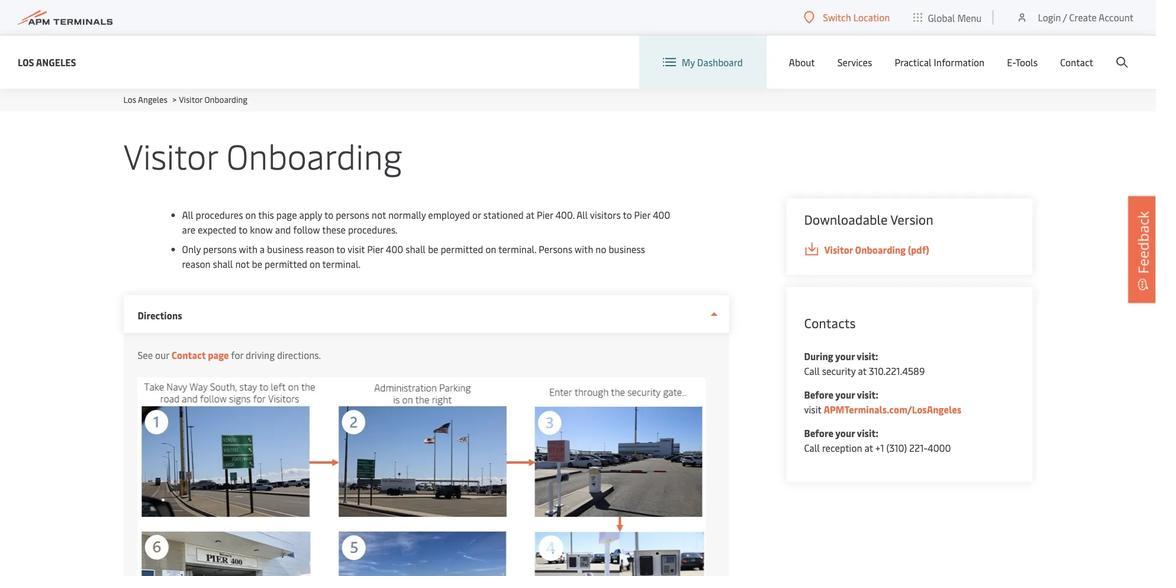Task type: vqa. For each thing, say whether or not it's contained in the screenshot.
Customer Information
no



Task type: locate. For each thing, give the bounding box(es) containing it.
switch location
[[823, 11, 890, 24]]

1 vertical spatial not
[[235, 258, 250, 271]]

during
[[805, 350, 834, 363]]

on inside all procedures on this page apply to persons not normally employed or stationed at pier 400. all visitors to pier 400 are expected to know and follow these procedures.
[[245, 209, 256, 222]]

your for reception
[[836, 427, 855, 440]]

1 horizontal spatial pier
[[537, 209, 553, 222]]

0 horizontal spatial business
[[267, 243, 304, 256]]

at right security
[[858, 365, 867, 378]]

0 horizontal spatial on
[[245, 209, 256, 222]]

1 vertical spatial your
[[836, 389, 855, 402]]

0 horizontal spatial los
[[18, 56, 34, 68]]

visitor onboarding (pdf) link
[[805, 243, 1016, 258]]

all right 400.
[[577, 209, 588, 222]]

page up and
[[276, 209, 297, 222]]

your inside before your visit: visit apmterminals.com/losangeles
[[836, 389, 855, 402]]

1 vertical spatial contact
[[172, 349, 206, 362]]

0 vertical spatial visit:
[[857, 350, 879, 363]]

follow
[[293, 224, 320, 236]]

2 call from the top
[[805, 442, 820, 455]]

angeles
[[36, 56, 76, 68], [138, 94, 168, 105]]

before down security
[[805, 389, 834, 402]]

security
[[823, 365, 856, 378]]

(310)
[[887, 442, 908, 455]]

pier right visitors
[[635, 209, 651, 222]]

terminal.
[[499, 243, 537, 256], [323, 258, 361, 271]]

2 before from the top
[[805, 427, 834, 440]]

reason down only
[[182, 258, 211, 271]]

1 horizontal spatial persons
[[336, 209, 370, 222]]

1 vertical spatial los angeles link
[[123, 94, 168, 105]]

not
[[372, 209, 386, 222], [235, 258, 250, 271]]

procedures
[[196, 209, 243, 222]]

0 horizontal spatial visit
[[348, 243, 365, 256]]

visit: for during your visit:
[[857, 350, 879, 363]]

0 horizontal spatial persons
[[203, 243, 237, 256]]

0 vertical spatial on
[[245, 209, 256, 222]]

0 vertical spatial 400
[[653, 209, 671, 222]]

contact
[[1061, 56, 1094, 69], [172, 349, 206, 362]]

2 vertical spatial onboarding
[[856, 244, 906, 256]]

1 horizontal spatial permitted
[[441, 243, 484, 256]]

call left reception
[[805, 442, 820, 455]]

location
[[854, 11, 890, 24]]

at
[[526, 209, 535, 222], [858, 365, 867, 378], [865, 442, 874, 455]]

0 horizontal spatial los angeles link
[[18, 55, 76, 70]]

your
[[836, 350, 855, 363], [836, 389, 855, 402], [836, 427, 855, 440]]

1 horizontal spatial on
[[310, 258, 320, 271]]

business right no
[[609, 243, 646, 256]]

1 horizontal spatial all
[[577, 209, 588, 222]]

contacts
[[805, 315, 856, 332]]

angeles for los angeles
[[36, 56, 76, 68]]

visit down procedures.
[[348, 243, 365, 256]]

permitted down employed
[[441, 243, 484, 256]]

on down follow
[[310, 258, 320, 271]]

3 visit: from the top
[[857, 427, 879, 440]]

visit down during
[[805, 404, 822, 416]]

feedback
[[1134, 211, 1153, 274]]

page left for on the left of the page
[[208, 349, 229, 362]]

permitted
[[441, 243, 484, 256], [265, 258, 307, 271]]

visitor for visitor onboarding (pdf)
[[825, 244, 853, 256]]

my dashboard button
[[663, 36, 743, 89]]

stationed
[[484, 209, 524, 222]]

shall down expected
[[213, 258, 233, 271]]

0 horizontal spatial reason
[[182, 258, 211, 271]]

los angeles link
[[18, 55, 76, 70], [123, 94, 168, 105]]

visit: up +1 at the right
[[857, 427, 879, 440]]

0 vertical spatial call
[[805, 365, 820, 378]]

e-
[[1008, 56, 1016, 69]]

driving
[[246, 349, 275, 362]]

procedures.
[[348, 224, 398, 236]]

at inside during your visit: call security at 310.221.4589
[[858, 365, 867, 378]]

pier down procedures.
[[367, 243, 384, 256]]

310.221.4589
[[869, 365, 925, 378]]

no
[[596, 243, 607, 256]]

not inside only persons with a business reason to visit pier 400 shall be permitted on terminal. persons with no business reason shall not be permitted on terminal.
[[235, 258, 250, 271]]

services button
[[838, 36, 873, 89]]

0 horizontal spatial all
[[182, 209, 193, 222]]

0 horizontal spatial be
[[252, 258, 262, 271]]

0 vertical spatial angeles
[[36, 56, 76, 68]]

1 horizontal spatial reason
[[306, 243, 335, 256]]

2 visit: from the top
[[857, 389, 879, 402]]

1 call from the top
[[805, 365, 820, 378]]

onboarding for visitor onboarding
[[227, 132, 402, 178]]

reason
[[306, 243, 335, 256], [182, 258, 211, 271]]

los
[[18, 56, 34, 68], [123, 94, 136, 105]]

before inside before your visit: visit apmterminals.com/losangeles
[[805, 389, 834, 402]]

1 horizontal spatial with
[[575, 243, 594, 256]]

1 horizontal spatial angeles
[[138, 94, 168, 105]]

page inside directions "element"
[[208, 349, 229, 362]]

call inside before your visit: call reception at +1 (310) 221-4000
[[805, 442, 820, 455]]

visitor down >
[[123, 132, 218, 178]]

onboarding
[[205, 94, 248, 105], [227, 132, 402, 178], [856, 244, 906, 256]]

call for before your visit: call reception at +1 (310) 221-4000
[[805, 442, 820, 455]]

before your visit: call reception at +1 (310) 221-4000
[[805, 427, 952, 455]]

be down all procedures on this page apply to persons not normally employed or stationed at pier 400. all visitors to pier 400 are expected to know and follow these procedures.
[[428, 243, 439, 256]]

contact down login / create account link
[[1061, 56, 1094, 69]]

2 vertical spatial visit:
[[857, 427, 879, 440]]

visit: inside before your visit: call reception at +1 (310) 221-4000
[[857, 427, 879, 440]]

only
[[182, 243, 201, 256]]

1 horizontal spatial visit
[[805, 404, 822, 416]]

shall down all procedures on this page apply to persons not normally employed or stationed at pier 400. all visitors to pier 400 are expected to know and follow these procedures.
[[406, 243, 426, 256]]

0 horizontal spatial 400
[[386, 243, 403, 256]]

visit: inside during your visit: call security at 310.221.4589
[[857, 350, 879, 363]]

1 vertical spatial visitor
[[123, 132, 218, 178]]

0 vertical spatial los
[[18, 56, 34, 68]]

page inside all procedures on this page apply to persons not normally employed or stationed at pier 400. all visitors to pier 400 are expected to know and follow these procedures.
[[276, 209, 297, 222]]

not up procedures.
[[372, 209, 386, 222]]

visit: up 310.221.4589
[[857, 350, 879, 363]]

1 vertical spatial on
[[486, 243, 497, 256]]

0 horizontal spatial not
[[235, 258, 250, 271]]

0 horizontal spatial terminal.
[[323, 258, 361, 271]]

1 vertical spatial 400
[[386, 243, 403, 256]]

to right visitors
[[623, 209, 632, 222]]

be
[[428, 243, 439, 256], [252, 258, 262, 271]]

0 vertical spatial terminal.
[[499, 243, 537, 256]]

to
[[325, 209, 334, 222], [623, 209, 632, 222], [239, 224, 248, 236], [337, 243, 346, 256]]

1 horizontal spatial los
[[123, 94, 136, 105]]

at for during your visit:
[[858, 365, 867, 378]]

1 vertical spatial permitted
[[265, 258, 307, 271]]

to down the these
[[337, 243, 346, 256]]

before for visit
[[805, 389, 834, 402]]

0 horizontal spatial permitted
[[265, 258, 307, 271]]

visitor
[[179, 94, 203, 105], [123, 132, 218, 178], [825, 244, 853, 256]]

to up the these
[[325, 209, 334, 222]]

1 vertical spatial visit
[[805, 404, 822, 416]]

my
[[682, 56, 695, 69]]

visit:
[[857, 350, 879, 363], [857, 389, 879, 402], [857, 427, 879, 440]]

at inside before your visit: call reception at +1 (310) 221-4000
[[865, 442, 874, 455]]

1 vertical spatial call
[[805, 442, 820, 455]]

practical information button
[[895, 36, 985, 89]]

visitor onboarding (pdf)
[[825, 244, 930, 256]]

before
[[805, 389, 834, 402], [805, 427, 834, 440]]

400 inside only persons with a business reason to visit pier 400 shall be permitted on terminal. persons with no business reason shall not be permitted on terminal.
[[386, 243, 403, 256]]

permitted down a
[[265, 258, 307, 271]]

contact right "our"
[[172, 349, 206, 362]]

0 horizontal spatial page
[[208, 349, 229, 362]]

persons
[[336, 209, 370, 222], [203, 243, 237, 256]]

0 horizontal spatial pier
[[367, 243, 384, 256]]

business down and
[[267, 243, 304, 256]]

0 horizontal spatial angeles
[[36, 56, 76, 68]]

at right stationed
[[526, 209, 535, 222]]

not inside all procedures on this page apply to persons not normally employed or stationed at pier 400. all visitors to pier 400 are expected to know and follow these procedures.
[[372, 209, 386, 222]]

0 vertical spatial at
[[526, 209, 535, 222]]

400 right visitors
[[653, 209, 671, 222]]

visitor for visitor onboarding
[[123, 132, 218, 178]]

1 vertical spatial angeles
[[138, 94, 168, 105]]

0 horizontal spatial with
[[239, 243, 258, 256]]

with left no
[[575, 243, 594, 256]]

contact inside directions "element"
[[172, 349, 206, 362]]

1 visit: from the top
[[857, 350, 879, 363]]

at for before your visit:
[[865, 442, 874, 455]]

your inside before your visit: call reception at +1 (310) 221-4000
[[836, 427, 855, 440]]

on left this
[[245, 209, 256, 222]]

visitor right >
[[179, 94, 203, 105]]

1 vertical spatial before
[[805, 427, 834, 440]]

1 horizontal spatial business
[[609, 243, 646, 256]]

1 vertical spatial los
[[123, 94, 136, 105]]

create
[[1070, 11, 1097, 24]]

visitor onboarding
[[123, 132, 402, 178]]

0 vertical spatial be
[[428, 243, 439, 256]]

persons up the these
[[336, 209, 370, 222]]

0 vertical spatial page
[[276, 209, 297, 222]]

dashboard
[[698, 56, 743, 69]]

2 all from the left
[[577, 209, 588, 222]]

directions button
[[123, 296, 730, 333]]

are
[[182, 224, 196, 236]]

0 vertical spatial shall
[[406, 243, 426, 256]]

400 down procedures.
[[386, 243, 403, 256]]

with
[[239, 243, 258, 256], [575, 243, 594, 256]]

page
[[276, 209, 297, 222], [208, 349, 229, 362]]

all
[[182, 209, 193, 222], [577, 209, 588, 222]]

at left +1 at the right
[[865, 442, 874, 455]]

0 vertical spatial visit
[[348, 243, 365, 256]]

0 horizontal spatial contact
[[172, 349, 206, 362]]

1 vertical spatial page
[[208, 349, 229, 362]]

1 vertical spatial at
[[858, 365, 867, 378]]

your down security
[[836, 389, 855, 402]]

visit: up apmterminals.com/losangeles link
[[857, 389, 879, 402]]

before up reception
[[805, 427, 834, 440]]

1 business from the left
[[267, 243, 304, 256]]

1 horizontal spatial 400
[[653, 209, 671, 222]]

0 vertical spatial before
[[805, 389, 834, 402]]

angeles inside los angeles link
[[36, 56, 76, 68]]

0 vertical spatial contact
[[1061, 56, 1094, 69]]

2 vertical spatial at
[[865, 442, 874, 455]]

directions element
[[123, 333, 730, 577]]

before for call
[[805, 427, 834, 440]]

your for apmterminals.com/losangeles
[[836, 389, 855, 402]]

0 vertical spatial los angeles link
[[18, 55, 76, 70]]

1 horizontal spatial contact
[[1061, 56, 1094, 69]]

e-tools
[[1008, 56, 1038, 69]]

reception
[[823, 442, 863, 455]]

terminal. down the these
[[323, 258, 361, 271]]

visitor down downloadable
[[825, 244, 853, 256]]

400.
[[556, 209, 575, 222]]

be down a
[[252, 258, 262, 271]]

1 horizontal spatial page
[[276, 209, 297, 222]]

your up security
[[836, 350, 855, 363]]

call inside during your visit: call security at 310.221.4589
[[805, 365, 820, 378]]

all up "are"
[[182, 209, 193, 222]]

1 all from the left
[[182, 209, 193, 222]]

shall
[[406, 243, 426, 256], [213, 258, 233, 271]]

1 before from the top
[[805, 389, 834, 402]]

0 vertical spatial reason
[[306, 243, 335, 256]]

pier left 400.
[[537, 209, 553, 222]]

2 vertical spatial your
[[836, 427, 855, 440]]

this
[[258, 209, 274, 222]]

1 vertical spatial persons
[[203, 243, 237, 256]]

call
[[805, 365, 820, 378], [805, 442, 820, 455]]

0 vertical spatial not
[[372, 209, 386, 222]]

reason down follow
[[306, 243, 335, 256]]

about
[[789, 56, 815, 69]]

your inside during your visit: call security at 310.221.4589
[[836, 350, 855, 363]]

0 horizontal spatial shall
[[213, 258, 233, 271]]

0 vertical spatial your
[[836, 350, 855, 363]]

2 vertical spatial visitor
[[825, 244, 853, 256]]

on down stationed
[[486, 243, 497, 256]]

your up reception
[[836, 427, 855, 440]]

not down expected
[[235, 258, 250, 271]]

1 horizontal spatial not
[[372, 209, 386, 222]]

0 vertical spatial persons
[[336, 209, 370, 222]]

my dashboard
[[682, 56, 743, 69]]

persons inside only persons with a business reason to visit pier 400 shall be permitted on terminal. persons with no business reason shall not be permitted on terminal.
[[203, 243, 237, 256]]

visit
[[348, 243, 365, 256], [805, 404, 822, 416]]

pier inside only persons with a business reason to visit pier 400 shall be permitted on terminal. persons with no business reason shall not be permitted on terminal.
[[367, 243, 384, 256]]

400 inside all procedures on this page apply to persons not normally employed or stationed at pier 400. all visitors to pier 400 are expected to know and follow these procedures.
[[653, 209, 671, 222]]

call down during
[[805, 365, 820, 378]]

terminal. down stationed
[[499, 243, 537, 256]]

before inside before your visit: call reception at +1 (310) 221-4000
[[805, 427, 834, 440]]

pier
[[537, 209, 553, 222], [635, 209, 651, 222], [367, 243, 384, 256]]

persons down expected
[[203, 243, 237, 256]]

directions
[[138, 309, 182, 322]]

1 vertical spatial onboarding
[[227, 132, 402, 178]]

1 horizontal spatial be
[[428, 243, 439, 256]]

with left a
[[239, 243, 258, 256]]

1 vertical spatial visit:
[[857, 389, 879, 402]]



Task type: describe. For each thing, give the bounding box(es) containing it.
practical information
[[895, 56, 985, 69]]

during your visit: call security at 310.221.4589
[[805, 350, 925, 378]]

4000
[[928, 442, 952, 455]]

about button
[[789, 36, 815, 89]]

los for los angeles > visitor onboarding
[[123, 94, 136, 105]]

downloadable version
[[805, 211, 934, 228]]

>
[[173, 94, 177, 105]]

pier 400 directions image
[[138, 378, 706, 577]]

account
[[1099, 11, 1134, 24]]

these
[[322, 224, 346, 236]]

persons
[[539, 243, 573, 256]]

0 vertical spatial visitor
[[179, 94, 203, 105]]

practical
[[895, 56, 932, 69]]

angeles for los angeles > visitor onboarding
[[138, 94, 168, 105]]

2 vertical spatial on
[[310, 258, 320, 271]]

221-
[[910, 442, 928, 455]]

a
[[260, 243, 265, 256]]

2 horizontal spatial pier
[[635, 209, 651, 222]]

1 vertical spatial shall
[[213, 258, 233, 271]]

feedback button
[[1129, 197, 1157, 303]]

visit: for before your visit:
[[857, 427, 879, 440]]

onboarding for visitor onboarding (pdf)
[[856, 244, 906, 256]]

our
[[155, 349, 169, 362]]

e-tools button
[[1008, 36, 1038, 89]]

all procedures on this page apply to persons not normally employed or stationed at pier 400. all visitors to pier 400 are expected to know and follow these procedures.
[[182, 209, 671, 236]]

visit inside only persons with a business reason to visit pier 400 shall be permitted on terminal. persons with no business reason shall not be permitted on terminal.
[[348, 243, 365, 256]]

1 with from the left
[[239, 243, 258, 256]]

login
[[1039, 11, 1062, 24]]

directions.
[[277, 349, 321, 362]]

switch location button
[[804, 11, 890, 24]]

login / create account
[[1039, 11, 1134, 24]]

1 horizontal spatial shall
[[406, 243, 426, 256]]

apmterminals.com/losangeles link
[[824, 404, 962, 416]]

contact button
[[1061, 36, 1094, 89]]

expected
[[198, 224, 237, 236]]

login / create account link
[[1017, 0, 1134, 35]]

see
[[138, 349, 153, 362]]

persons inside all procedures on this page apply to persons not normally employed or stationed at pier 400. all visitors to pier 400 are expected to know and follow these procedures.
[[336, 209, 370, 222]]

employed
[[428, 209, 470, 222]]

visitors
[[590, 209, 621, 222]]

services
[[838, 56, 873, 69]]

apply
[[299, 209, 322, 222]]

contact page link
[[172, 349, 229, 362]]

menu
[[958, 11, 982, 24]]

2 horizontal spatial on
[[486, 243, 497, 256]]

2 with from the left
[[575, 243, 594, 256]]

for
[[231, 349, 243, 362]]

1 vertical spatial terminal.
[[323, 258, 361, 271]]

tools
[[1016, 56, 1038, 69]]

1 vertical spatial reason
[[182, 258, 211, 271]]

1 horizontal spatial terminal.
[[499, 243, 537, 256]]

los angeles
[[18, 56, 76, 68]]

or
[[473, 209, 481, 222]]

version
[[891, 211, 934, 228]]

0 vertical spatial permitted
[[441, 243, 484, 256]]

information
[[934, 56, 985, 69]]

your for security
[[836, 350, 855, 363]]

1 vertical spatial be
[[252, 258, 262, 271]]

global menu button
[[902, 0, 994, 35]]

1 horizontal spatial los angeles link
[[123, 94, 168, 105]]

visit inside before your visit: visit apmterminals.com/losangeles
[[805, 404, 822, 416]]

global
[[928, 11, 956, 24]]

at inside all procedures on this page apply to persons not normally employed or stationed at pier 400. all visitors to pier 400 are expected to know and follow these procedures.
[[526, 209, 535, 222]]

call for during your visit: call security at 310.221.4589
[[805, 365, 820, 378]]

know
[[250, 224, 273, 236]]

before your visit: visit apmterminals.com/losangeles
[[805, 389, 962, 416]]

see our contact page for driving directions.
[[138, 349, 321, 362]]

0 vertical spatial onboarding
[[205, 94, 248, 105]]

+1
[[876, 442, 885, 455]]

2 business from the left
[[609, 243, 646, 256]]

only persons with a business reason to visit pier 400 shall be permitted on terminal. persons with no business reason shall not be permitted on terminal.
[[182, 243, 646, 271]]

global menu
[[928, 11, 982, 24]]

/
[[1064, 11, 1068, 24]]

los angeles > visitor onboarding
[[123, 94, 248, 105]]

visit: inside before your visit: visit apmterminals.com/losangeles
[[857, 389, 879, 402]]

normally
[[389, 209, 426, 222]]

switch
[[823, 11, 852, 24]]

apmterminals.com/losangeles
[[824, 404, 962, 416]]

to inside only persons with a business reason to visit pier 400 shall be permitted on terminal. persons with no business reason shall not be permitted on terminal.
[[337, 243, 346, 256]]

and
[[275, 224, 291, 236]]

downloadable
[[805, 211, 888, 228]]

to left know in the top of the page
[[239, 224, 248, 236]]

(pdf)
[[908, 244, 930, 256]]

los for los angeles
[[18, 56, 34, 68]]



